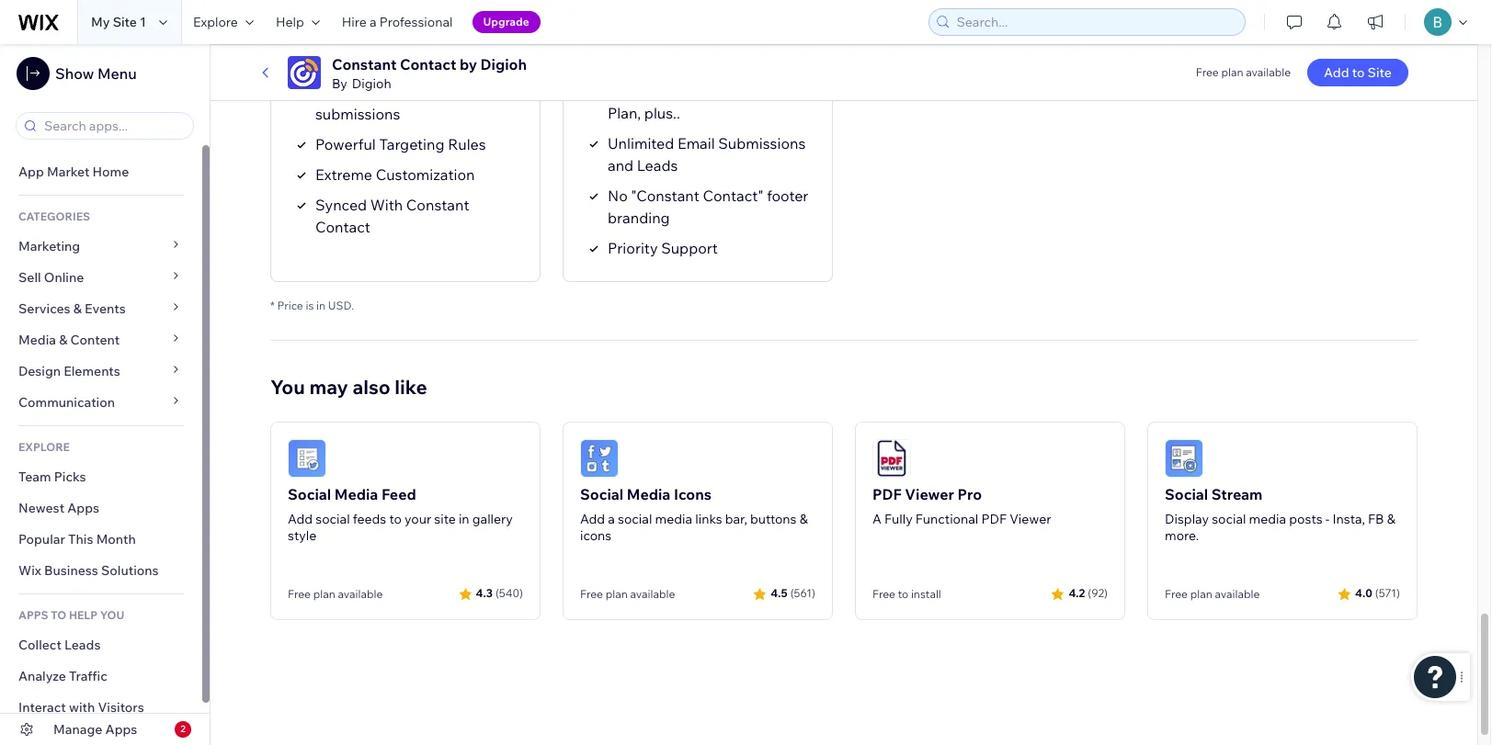 Task type: locate. For each thing, give the bounding box(es) containing it.
1 vertical spatial leads
[[64, 637, 101, 654]]

bar,
[[725, 511, 748, 528]]

1 horizontal spatial in
[[459, 511, 470, 528]]

app market home
[[18, 164, 129, 180]]

media inside social media icons add a social media links bar, buttons & icons
[[655, 511, 693, 528]]

1 horizontal spatial pdf
[[982, 511, 1007, 528]]

Search... field
[[952, 9, 1240, 35]]

wix
[[18, 563, 41, 579]]

fb
[[1369, 511, 1385, 528]]

leads down "unlimited"
[[637, 156, 678, 174]]

& right fb
[[1388, 511, 1396, 528]]

social down stream
[[1212, 511, 1247, 528]]

plan
[[1222, 65, 1244, 79], [313, 587, 336, 601], [606, 587, 628, 601], [1191, 587, 1213, 601]]

to
[[51, 609, 66, 623]]

sidebar element
[[0, 44, 211, 746]]

rules
[[448, 135, 486, 153]]

0 horizontal spatial contact
[[315, 218, 371, 236]]

media left icons
[[627, 485, 671, 504]]

a inside social media icons add a social media links bar, buttons & icons
[[608, 511, 615, 528]]

2 right $
[[598, 34, 610, 61]]

0 horizontal spatial media
[[18, 332, 56, 349]]

0 horizontal spatial pdf
[[873, 485, 902, 504]]

0 vertical spatial apps
[[67, 500, 99, 517]]

available left 'add to site' button
[[1247, 65, 1292, 79]]

0 horizontal spatial leads
[[64, 637, 101, 654]]

media
[[655, 511, 693, 528], [1250, 511, 1287, 528]]

add to site
[[1325, 64, 1392, 81]]

contact up 100
[[400, 55, 457, 74]]

1 horizontal spatial constant
[[406, 196, 470, 214]]

picks
[[54, 469, 86, 486]]

0 vertical spatial leads
[[637, 156, 678, 174]]

a right hire
[[370, 14, 377, 30]]

digioh right the by on the top left of the page
[[352, 75, 392, 92]]

0 horizontal spatial constant
[[332, 55, 397, 74]]

social right icons at the bottom left of page
[[618, 511, 652, 528]]

1 horizontal spatial site
[[1368, 64, 1392, 81]]

constant inside synced with constant contact
[[406, 196, 470, 214]]

0 vertical spatial constant
[[332, 55, 397, 74]]

available for social media feed
[[338, 587, 383, 601]]

online
[[44, 270, 84, 286]]

design
[[18, 363, 61, 380]]

collect leads link
[[0, 630, 202, 661]]

0 vertical spatial viewer
[[905, 485, 955, 504]]

2 inside sidebar element
[[180, 724, 186, 736]]

1 vertical spatial in
[[459, 511, 470, 528]]

0 horizontal spatial apps
[[67, 500, 99, 517]]

2 social from the left
[[580, 485, 624, 504]]

available for social media icons
[[630, 587, 675, 601]]

pdf
[[873, 485, 902, 504], [982, 511, 1007, 528]]

2 horizontal spatial social
[[1165, 485, 1209, 504]]

apps for manage apps
[[105, 722, 137, 739]]

0 horizontal spatial digioh
[[352, 75, 392, 92]]

viewer up functional
[[905, 485, 955, 504]]

popular this month
[[18, 532, 136, 548]]

1 vertical spatial contact
[[315, 218, 371, 236]]

social inside social stream display social media posts - insta, fb & more.
[[1212, 511, 1247, 528]]

pdf up a
[[873, 485, 902, 504]]

& inside social stream display social media posts - insta, fb & more.
[[1388, 511, 1396, 528]]

media for social media feed
[[335, 485, 378, 504]]

0 horizontal spatial add
[[288, 511, 313, 528]]

1 horizontal spatial social
[[580, 485, 624, 504]]

1 horizontal spatial leads
[[637, 156, 678, 174]]

available
[[1247, 65, 1292, 79], [338, 587, 383, 601], [630, 587, 675, 601], [1216, 587, 1260, 601]]

apps up this
[[67, 500, 99, 517]]

2 horizontal spatial media
[[627, 485, 671, 504]]

1 vertical spatial viewer
[[1010, 511, 1052, 528]]

0 horizontal spatial 2
[[180, 724, 186, 736]]

1 vertical spatial digioh
[[352, 75, 392, 92]]

social
[[288, 485, 331, 504], [580, 485, 624, 504], [1165, 485, 1209, 504]]

a
[[873, 511, 882, 528]]

(561)
[[791, 587, 816, 601]]

available down social stream display social media posts - insta, fb & more. at the right bottom of page
[[1216, 587, 1260, 601]]

professional
[[380, 14, 453, 30]]

help
[[69, 609, 98, 623]]

plan for social stream
[[1191, 587, 1213, 601]]

interact
[[18, 700, 66, 717]]

1 horizontal spatial a
[[608, 511, 615, 528]]

1 horizontal spatial media
[[335, 485, 378, 504]]

apps
[[67, 500, 99, 517], [105, 722, 137, 739]]

2 media from the left
[[1250, 511, 1287, 528]]

you
[[100, 609, 124, 623]]

2 horizontal spatial add
[[1325, 64, 1350, 81]]

4.2 (92)
[[1069, 587, 1108, 601]]

1 horizontal spatial add
[[580, 511, 605, 528]]

1 horizontal spatial contact
[[400, 55, 457, 74]]

pdf down pro
[[982, 511, 1007, 528]]

fully
[[885, 511, 913, 528]]

1 media from the left
[[655, 511, 693, 528]]

social inside social media icons add a social media links bar, buttons & icons
[[580, 485, 624, 504]]

digioh right by
[[481, 55, 527, 74]]

a down social media icons logo
[[608, 511, 615, 528]]

hire a professional link
[[331, 0, 464, 44]]

site
[[113, 14, 137, 30], [1368, 64, 1392, 81]]

also
[[353, 375, 391, 399]]

sell online link
[[0, 262, 202, 293]]

add inside social media icons add a social media links bar, buttons & icons
[[580, 511, 605, 528]]

email
[[678, 134, 715, 152]]

communication link
[[0, 387, 202, 419]]

0 vertical spatial site
[[113, 14, 137, 30]]

plus..
[[645, 104, 681, 122]]

social inside social stream display social media posts - insta, fb & more.
[[1165, 485, 1209, 504]]

a
[[370, 14, 377, 30], [608, 511, 615, 528]]

design elements
[[18, 363, 120, 380]]

media
[[18, 332, 56, 349], [335, 485, 378, 504], [627, 485, 671, 504]]

0 horizontal spatial site
[[113, 14, 137, 30]]

4.3 (540)
[[476, 587, 523, 601]]

may
[[309, 375, 348, 399]]

1 horizontal spatial media
[[1250, 511, 1287, 528]]

apps down visitors at bottom
[[105, 722, 137, 739]]

media left the posts
[[1250, 511, 1287, 528]]

in right is
[[316, 299, 326, 312]]

1 vertical spatial apps
[[105, 722, 137, 739]]

4.2
[[1069, 587, 1086, 601]]

social up display
[[1165, 485, 1209, 504]]

4.3
[[476, 587, 493, 601]]

site inside button
[[1368, 64, 1392, 81]]

team
[[18, 469, 51, 486]]

newest apps
[[18, 500, 99, 517]]

1
[[140, 14, 146, 30]]

& inside social media icons add a social media links bar, buttons & icons
[[800, 511, 808, 528]]

&
[[73, 301, 82, 317], [59, 332, 68, 349], [800, 511, 808, 528], [1388, 511, 1396, 528]]

media down icons
[[655, 511, 693, 528]]

social media feed logo image
[[288, 439, 327, 478]]

icons
[[674, 485, 712, 504]]

pro
[[958, 485, 982, 504]]

media inside social media feed add social feeds to your site in gallery style
[[335, 485, 378, 504]]

0 vertical spatial digioh
[[481, 55, 527, 74]]

1 social from the left
[[288, 485, 331, 504]]

2
[[598, 34, 610, 61], [180, 724, 186, 736]]

3 social from the left
[[1212, 511, 1247, 528]]

unlimited email submissions and leads
[[608, 134, 806, 174]]

hire
[[342, 14, 367, 30]]

1 horizontal spatial viewer
[[1010, 511, 1052, 528]]

0 vertical spatial contact
[[400, 55, 457, 74]]

& right buttons
[[800, 511, 808, 528]]

1 horizontal spatial 2
[[598, 34, 610, 61]]

2 horizontal spatial social
[[1212, 511, 1247, 528]]

wix business solutions link
[[0, 556, 202, 587]]

media for social media icons
[[627, 485, 671, 504]]

constant down customization
[[406, 196, 470, 214]]

1 horizontal spatial social
[[618, 511, 652, 528]]

buttons
[[751, 511, 797, 528]]

media inside social stream display social media posts - insta, fb & more.
[[1250, 511, 1287, 528]]

pdf viewer pro logo image
[[873, 439, 912, 478]]

"constant
[[631, 186, 700, 205]]

0 horizontal spatial social
[[316, 511, 350, 528]]

viewer right functional
[[1010, 511, 1052, 528]]

1 social from the left
[[316, 511, 350, 528]]

constant up free
[[332, 55, 397, 74]]

available down social media icons add a social media links bar, buttons & icons
[[630, 587, 675, 601]]

upgrade button
[[472, 11, 541, 33]]

show menu button
[[17, 57, 137, 90]]

2 social from the left
[[618, 511, 652, 528]]

analyze traffic link
[[0, 661, 202, 693]]

powerful targeting rules
[[315, 135, 486, 153]]

everything
[[608, 82, 682, 100]]

0 horizontal spatial media
[[655, 511, 693, 528]]

100
[[426, 82, 452, 101]]

1 vertical spatial a
[[608, 511, 615, 528]]

contact down synced
[[315, 218, 371, 236]]

social down social media icons logo
[[580, 485, 624, 504]]

social inside social media feed add social feeds to your site in gallery style
[[288, 485, 331, 504]]

leads down help
[[64, 637, 101, 654]]

free plan available for social stream
[[1165, 587, 1260, 601]]

events
[[85, 301, 126, 317]]

0 horizontal spatial in
[[316, 299, 326, 312]]

available down feeds on the left of page
[[338, 587, 383, 601]]

0 vertical spatial in
[[316, 299, 326, 312]]

1 vertical spatial constant
[[406, 196, 470, 214]]

constant inside constant contact by digioh by digioh
[[332, 55, 397, 74]]

0 horizontal spatial a
[[370, 14, 377, 30]]

0 vertical spatial pdf
[[873, 485, 902, 504]]

leads inside sidebar element
[[64, 637, 101, 654]]

my site 1
[[91, 14, 146, 30]]

3 social from the left
[[1165, 485, 1209, 504]]

services
[[18, 301, 70, 317]]

2 right manage apps
[[180, 724, 186, 736]]

social down 'social media feed logo' at the left of page
[[288, 485, 331, 504]]

free plan available
[[1196, 65, 1292, 79], [288, 587, 383, 601], [580, 587, 675, 601], [1165, 587, 1260, 601]]

everything from the free plan, plus..
[[608, 82, 778, 122]]

constant contact by digioh logo image
[[288, 56, 321, 89]]

add inside social media feed add social feeds to your site in gallery style
[[288, 511, 313, 528]]

to
[[1353, 64, 1365, 81], [408, 82, 422, 101], [389, 511, 402, 528], [898, 587, 909, 601]]

popular this month link
[[0, 524, 202, 556]]

media up feeds on the left of page
[[335, 485, 378, 504]]

contact inside constant contact by digioh by digioh
[[400, 55, 457, 74]]

1 vertical spatial 2
[[180, 724, 186, 736]]

1 vertical spatial site
[[1368, 64, 1392, 81]]

social left feeds on the left of page
[[316, 511, 350, 528]]

the
[[721, 82, 744, 100]]

submissions
[[315, 105, 400, 123]]

media up design
[[18, 332, 56, 349]]

in right site at the left of page
[[459, 511, 470, 528]]

0 horizontal spatial social
[[288, 485, 331, 504]]

social for social stream
[[1165, 485, 1209, 504]]

1 vertical spatial pdf
[[982, 511, 1007, 528]]

(540)
[[496, 587, 523, 601]]

1 horizontal spatial apps
[[105, 722, 137, 739]]

business
[[44, 563, 98, 579]]

to inside 'add to site' button
[[1353, 64, 1365, 81]]

media inside social media icons add a social media links bar, buttons & icons
[[627, 485, 671, 504]]

my
[[91, 14, 110, 30]]



Task type: vqa. For each thing, say whether or not it's contained in the screenshot.


Task type: describe. For each thing, give the bounding box(es) containing it.
add inside button
[[1325, 64, 1350, 81]]

& left content
[[59, 332, 68, 349]]

& left events
[[73, 301, 82, 317]]

install
[[911, 587, 942, 601]]

marketing link
[[0, 231, 202, 262]]

*
[[270, 299, 275, 312]]

free to install
[[873, 587, 942, 601]]

explore
[[193, 14, 238, 30]]

0 vertical spatial 2
[[598, 34, 610, 61]]

powerful
[[315, 135, 376, 153]]

extreme
[[315, 165, 373, 184]]

pdf viewer pro a fully functional pdf viewer
[[873, 485, 1052, 528]]

social media icons add a social media links bar, buttons & icons
[[580, 485, 808, 544]]

categories
[[18, 210, 90, 224]]

insta,
[[1333, 511, 1366, 528]]

leads inside 'unlimited email submissions and leads'
[[637, 156, 678, 174]]

feeds
[[353, 511, 387, 528]]

like
[[395, 375, 427, 399]]

services & events link
[[0, 293, 202, 325]]

collect leads
[[18, 637, 101, 654]]

add for social media icons
[[580, 511, 605, 528]]

-
[[1326, 511, 1330, 528]]

plan for social media feed
[[313, 587, 336, 601]]

customization
[[376, 165, 475, 184]]

add to site button
[[1308, 59, 1409, 86]]

plan for social media icons
[[606, 587, 628, 601]]

with
[[370, 196, 403, 214]]

social inside social media feed add social feeds to your site in gallery style
[[316, 511, 350, 528]]

to inside social media feed add social feeds to your site in gallery style
[[389, 511, 402, 528]]

footer
[[767, 186, 809, 205]]

synced
[[315, 196, 367, 214]]

unlimited
[[608, 134, 675, 152]]

extreme customization
[[315, 165, 475, 184]]

sell online
[[18, 270, 84, 286]]

0 horizontal spatial viewer
[[905, 485, 955, 504]]

social for social media icons
[[580, 485, 624, 504]]

popular
[[18, 532, 65, 548]]

synced with constant contact
[[315, 196, 470, 236]]

your
[[405, 511, 432, 528]]

marketing
[[18, 238, 80, 255]]

collect
[[18, 637, 62, 654]]

free inside everything from the free plan, plus..
[[747, 82, 778, 100]]

100%
[[315, 82, 353, 101]]

posts
[[1290, 511, 1323, 528]]

services & events
[[18, 301, 126, 317]]

social media icons logo image
[[580, 439, 619, 478]]

design elements link
[[0, 356, 202, 387]]

no
[[608, 186, 628, 205]]

$ 2 00 /month
[[586, 34, 679, 61]]

free plan available for social media icons
[[580, 587, 675, 601]]

branding
[[608, 208, 670, 227]]

style
[[288, 528, 317, 544]]

feed
[[382, 485, 416, 504]]

to inside 100% free up to 100 submissions
[[408, 82, 422, 101]]

links
[[696, 511, 723, 528]]

media & content link
[[0, 325, 202, 356]]

Search apps... field
[[39, 113, 188, 139]]

month
[[96, 532, 136, 548]]

help button
[[265, 0, 331, 44]]

interact with visitors link
[[0, 693, 202, 724]]

social stream display social media posts - insta, fb & more.
[[1165, 485, 1396, 544]]

social media feed add social feeds to your site in gallery style
[[288, 485, 513, 544]]

from
[[686, 82, 718, 100]]

contact inside synced with constant contact
[[315, 218, 371, 236]]

usd.
[[328, 299, 354, 312]]

is
[[306, 299, 314, 312]]

/month
[[628, 40, 679, 59]]

0 vertical spatial a
[[370, 14, 377, 30]]

4.5
[[771, 587, 788, 601]]

apps to help you
[[18, 609, 124, 623]]

functional
[[916, 511, 979, 528]]

(92)
[[1088, 587, 1108, 601]]

submissions
[[719, 134, 806, 152]]

newest apps link
[[0, 493, 202, 524]]

solutions
[[101, 563, 159, 579]]

* price is in usd.
[[270, 299, 354, 312]]

$
[[586, 36, 594, 52]]

by
[[332, 75, 347, 92]]

gallery
[[473, 511, 513, 528]]

explore
[[18, 441, 70, 454]]

targeting
[[379, 135, 445, 153]]

market
[[47, 164, 90, 180]]

hire a professional
[[342, 14, 453, 30]]

site
[[434, 511, 456, 528]]

social inside social media icons add a social media links bar, buttons & icons
[[618, 511, 652, 528]]

stream
[[1212, 485, 1263, 504]]

show
[[55, 64, 94, 83]]

by
[[460, 55, 477, 74]]

content
[[70, 332, 120, 349]]

newest
[[18, 500, 64, 517]]

display
[[1165, 511, 1210, 528]]

interact with visitors
[[18, 700, 144, 717]]

home
[[92, 164, 129, 180]]

available for social stream
[[1216, 587, 1260, 601]]

social stream logo image
[[1165, 439, 1204, 478]]

media inside sidebar element
[[18, 332, 56, 349]]

1 horizontal spatial digioh
[[481, 55, 527, 74]]

add for social media feed
[[288, 511, 313, 528]]

social for social media feed
[[288, 485, 331, 504]]

apps for newest apps
[[67, 500, 99, 517]]

help
[[276, 14, 304, 30]]

upgrade
[[483, 15, 530, 29]]

in inside social media feed add social feeds to your site in gallery style
[[459, 511, 470, 528]]

free plan available for social media feed
[[288, 587, 383, 601]]



